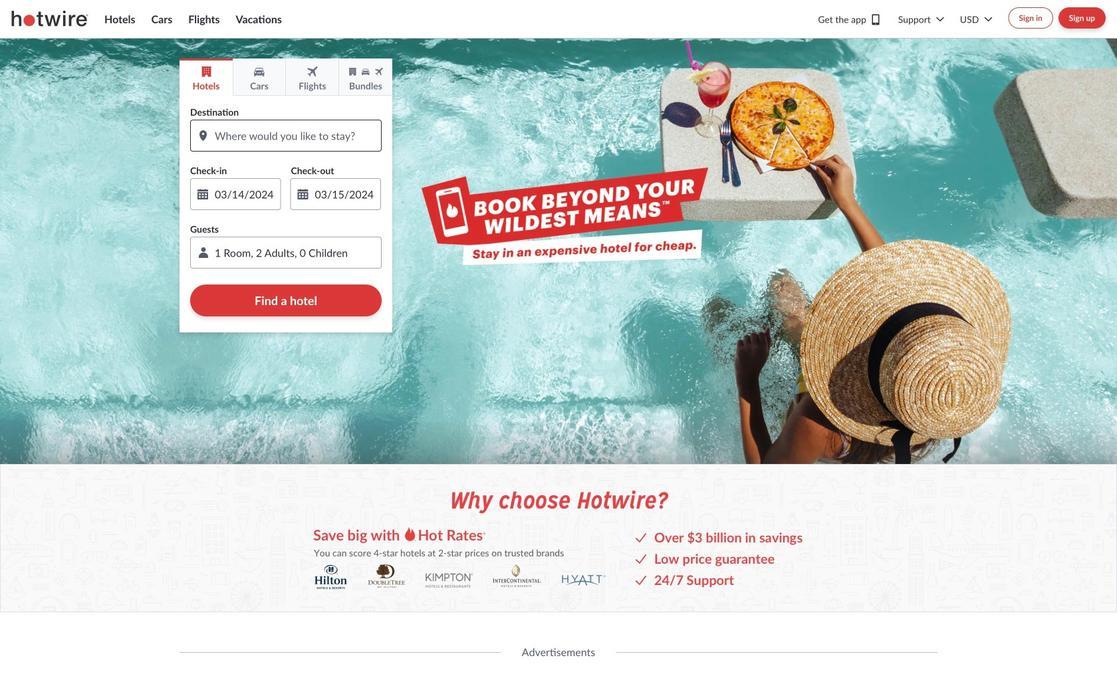 Task type: describe. For each thing, give the bounding box(es) containing it.
Where would you like to stay? text field
[[190, 120, 382, 152]]

Check in date expanded. Choose a date from the table below. Tab into the table and use the arrow keys for navigation. text field
[[190, 178, 281, 210]]



Task type: locate. For each thing, give the bounding box(es) containing it.
application
[[190, 237, 382, 269]]

None text field
[[290, 178, 381, 210]]



